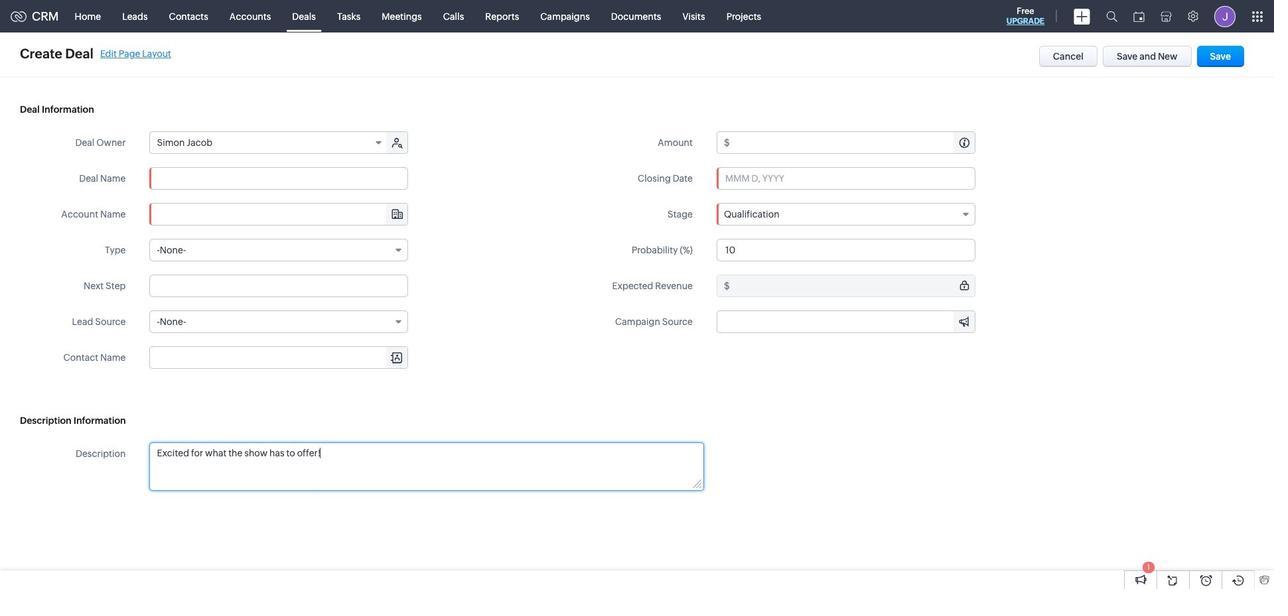 Task type: describe. For each thing, give the bounding box(es) containing it.
calendar image
[[1134, 11, 1145, 22]]

search image
[[1107, 11, 1118, 22]]

create menu image
[[1074, 8, 1091, 24]]

create menu element
[[1066, 0, 1099, 32]]



Task type: locate. For each thing, give the bounding box(es) containing it.
None text field
[[150, 167, 409, 190], [717, 239, 976, 262], [718, 311, 975, 333], [150, 443, 704, 491], [150, 167, 409, 190], [717, 239, 976, 262], [718, 311, 975, 333], [150, 443, 704, 491]]

search element
[[1099, 0, 1126, 33]]

profile image
[[1215, 6, 1236, 27]]

None field
[[150, 132, 388, 153], [717, 203, 976, 226], [150, 204, 408, 225], [150, 239, 409, 262], [150, 311, 409, 333], [718, 311, 975, 333], [150, 347, 408, 368], [150, 132, 388, 153], [717, 203, 976, 226], [150, 204, 408, 225], [150, 239, 409, 262], [150, 311, 409, 333], [718, 311, 975, 333], [150, 347, 408, 368]]

logo image
[[11, 11, 27, 22]]

profile element
[[1207, 0, 1244, 32]]

None text field
[[732, 132, 975, 153], [150, 204, 408, 225], [150, 275, 409, 297], [732, 276, 975, 297], [150, 347, 408, 368], [732, 132, 975, 153], [150, 204, 408, 225], [150, 275, 409, 297], [732, 276, 975, 297], [150, 347, 408, 368]]

MMM D, YYYY text field
[[717, 167, 976, 190]]



Task type: vqa. For each thing, say whether or not it's contained in the screenshot.
"Create Menu" Element
yes



